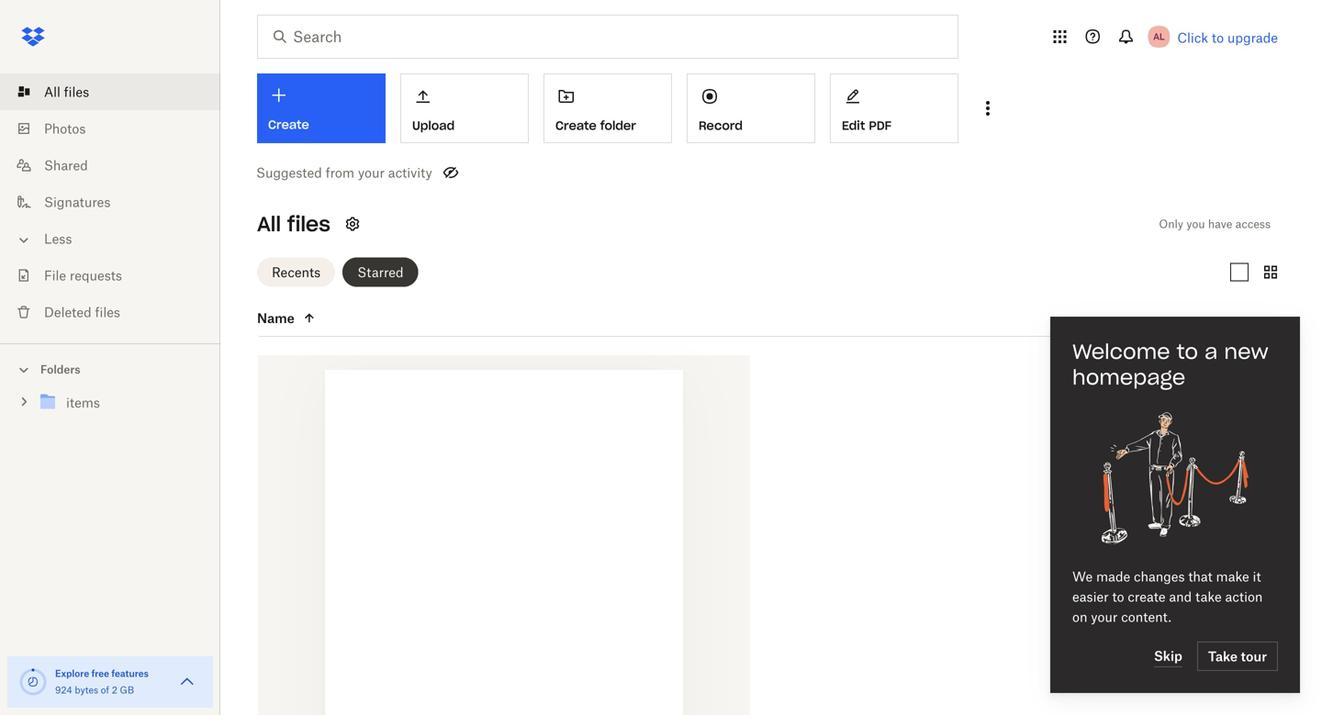 Task type: vqa. For each thing, say whether or not it's contained in the screenshot.
to inside "Welcome to a new homepage"
yes



Task type: locate. For each thing, give the bounding box(es) containing it.
folders button
[[0, 355, 220, 383]]

to right click
[[1212, 30, 1225, 45]]

1 vertical spatial files
[[287, 211, 331, 237]]

name
[[257, 310, 295, 326]]

to
[[1212, 30, 1225, 45], [1177, 339, 1199, 365], [1113, 589, 1125, 605]]

all inside list item
[[44, 84, 60, 100]]

take tour
[[1209, 649, 1268, 665]]

2 vertical spatial to
[[1113, 589, 1125, 605]]

2
[[112, 685, 117, 696]]

create folder
[[556, 118, 636, 133]]

0 vertical spatial files
[[64, 84, 89, 100]]

free
[[92, 668, 109, 680]]

deleted files
[[44, 305, 120, 320]]

0 vertical spatial all files
[[44, 84, 89, 100]]

all files up recents on the left top
[[257, 211, 331, 237]]

to for welcome
[[1177, 339, 1199, 365]]

folder
[[601, 118, 636, 133]]

files up "photos"
[[64, 84, 89, 100]]

only
[[1160, 217, 1184, 231]]

files down file requests link
[[95, 305, 120, 320]]

0 vertical spatial your
[[358, 165, 385, 181]]

2 vertical spatial files
[[95, 305, 120, 320]]

0 horizontal spatial your
[[358, 165, 385, 181]]

create inside button
[[556, 118, 597, 133]]

starred button
[[343, 258, 419, 287]]

a
[[1205, 339, 1218, 365]]

new
[[1225, 339, 1269, 365]]

0 horizontal spatial all files
[[44, 84, 89, 100]]

924
[[55, 685, 72, 696]]

action
[[1226, 589, 1263, 605]]

create for create
[[268, 117, 309, 132]]

create
[[1128, 589, 1166, 605]]

and
[[1170, 589, 1193, 605]]

files for deleted files link
[[95, 305, 120, 320]]

make
[[1217, 569, 1250, 585]]

1 horizontal spatial all
[[257, 211, 281, 237]]

list
[[0, 62, 220, 344]]

files inside list item
[[64, 84, 89, 100]]

create up suggested
[[268, 117, 309, 132]]

1 horizontal spatial your
[[1092, 609, 1118, 625]]

2 horizontal spatial to
[[1212, 30, 1225, 45]]

your
[[358, 165, 385, 181], [1092, 609, 1118, 625]]

welcome to a new homepage
[[1073, 339, 1269, 390]]

all files list item
[[0, 73, 220, 110]]

suggested from your activity
[[256, 165, 432, 181]]

create inside dropdown button
[[268, 117, 309, 132]]

al button
[[1145, 22, 1174, 51]]

all files
[[44, 84, 89, 100], [257, 211, 331, 237]]

record button
[[687, 73, 816, 143]]

to inside welcome to a new homepage
[[1177, 339, 1199, 365]]

create left folder
[[556, 118, 597, 133]]

take
[[1209, 649, 1238, 665]]

files left folder settings icon
[[287, 211, 331, 237]]

all up "photos"
[[44, 84, 60, 100]]

1 horizontal spatial create
[[556, 118, 597, 133]]

0 vertical spatial to
[[1212, 30, 1225, 45]]

edit pdf
[[842, 118, 892, 133]]

2 horizontal spatial files
[[287, 211, 331, 237]]

signatures link
[[15, 184, 220, 220]]

recents
[[272, 265, 321, 280]]

all down suggested
[[257, 211, 281, 237]]

0 horizontal spatial files
[[64, 84, 89, 100]]

recents button
[[257, 258, 335, 287]]

create
[[268, 117, 309, 132], [556, 118, 597, 133]]

0 horizontal spatial create
[[268, 117, 309, 132]]

your inside we made changes that make it easier to create and take action on your content.
[[1092, 609, 1118, 625]]

explore
[[55, 668, 89, 680]]

0 vertical spatial all
[[44, 84, 60, 100]]

Search in folder "Dropbox" text field
[[293, 26, 920, 48]]

of
[[101, 685, 109, 696]]

changes
[[1134, 569, 1185, 585]]

shared
[[44, 158, 88, 173]]

to left a
[[1177, 339, 1199, 365]]

deleted
[[44, 305, 92, 320]]

upload
[[412, 118, 455, 133]]

from
[[326, 165, 355, 181]]

0 horizontal spatial to
[[1113, 589, 1125, 605]]

made
[[1097, 569, 1131, 585]]

upload button
[[401, 73, 529, 143]]

file requests link
[[15, 257, 220, 294]]

files
[[64, 84, 89, 100], [287, 211, 331, 237], [95, 305, 120, 320]]

activity
[[388, 165, 432, 181]]

tour
[[1241, 649, 1268, 665]]

it
[[1253, 569, 1262, 585]]

have
[[1209, 217, 1233, 231]]

1 vertical spatial your
[[1092, 609, 1118, 625]]

all files up "photos"
[[44, 84, 89, 100]]

1 horizontal spatial to
[[1177, 339, 1199, 365]]

to down made
[[1113, 589, 1125, 605]]

requests
[[70, 268, 122, 283]]

your right on
[[1092, 609, 1118, 625]]

files for all files link
[[64, 84, 89, 100]]

1 horizontal spatial files
[[95, 305, 120, 320]]

photos
[[44, 121, 86, 136]]

1 vertical spatial to
[[1177, 339, 1199, 365]]

record
[[699, 118, 743, 133]]

content.
[[1122, 609, 1172, 625]]

your right from
[[358, 165, 385, 181]]

1 horizontal spatial all files
[[257, 211, 331, 237]]

skip
[[1155, 649, 1183, 664]]

0 horizontal spatial all
[[44, 84, 60, 100]]

quota usage element
[[18, 668, 48, 697]]

all
[[44, 84, 60, 100], [257, 211, 281, 237]]



Task type: describe. For each thing, give the bounding box(es) containing it.
less
[[44, 231, 72, 247]]

name button
[[257, 307, 412, 329]]

on
[[1073, 609, 1088, 625]]

upgrade
[[1228, 30, 1279, 45]]

items
[[66, 395, 100, 411]]

gb
[[120, 685, 134, 696]]

we
[[1073, 569, 1093, 585]]

folder settings image
[[342, 213, 364, 235]]

skip button
[[1155, 646, 1183, 668]]

create button
[[257, 73, 386, 143]]

access
[[1236, 217, 1271, 231]]

file requests
[[44, 268, 122, 283]]

features
[[112, 668, 149, 680]]

starred
[[358, 265, 404, 280]]

edit
[[842, 118, 866, 133]]

deleted files link
[[15, 294, 220, 331]]

folders
[[40, 363, 80, 377]]

less image
[[15, 231, 33, 249]]

all files link
[[15, 73, 220, 110]]

click to upgrade
[[1178, 30, 1279, 45]]

photos link
[[15, 110, 220, 147]]

take
[[1196, 589, 1222, 605]]

create folder button
[[544, 73, 672, 143]]

homepage
[[1073, 365, 1186, 390]]

bytes
[[75, 685, 98, 696]]

click
[[1178, 30, 1209, 45]]

click to upgrade link
[[1178, 30, 1279, 45]]

we made changes that make it easier to create and take action on your content.
[[1073, 569, 1263, 625]]

create for create folder
[[556, 118, 597, 133]]

file
[[44, 268, 66, 283]]

suggested
[[256, 165, 322, 181]]

shared link
[[15, 147, 220, 184]]

1 vertical spatial all files
[[257, 211, 331, 237]]

explore free features 924 bytes of 2 gb
[[55, 668, 149, 696]]

al
[[1154, 31, 1165, 42]]

dropbox image
[[15, 18, 51, 55]]

pdf
[[869, 118, 892, 133]]

1 vertical spatial all
[[257, 211, 281, 237]]

edit pdf button
[[830, 73, 959, 143]]

you
[[1187, 217, 1206, 231]]

only you have access
[[1160, 217, 1271, 231]]

list containing all files
[[0, 62, 220, 344]]

that
[[1189, 569, 1213, 585]]

signatures
[[44, 194, 111, 210]]

welcome
[[1073, 339, 1171, 365]]

to inside we made changes that make it easier to create and take action on your content.
[[1113, 589, 1125, 605]]

file, resume.pdf row
[[258, 355, 750, 716]]

to for click
[[1212, 30, 1225, 45]]

take tour button
[[1198, 642, 1279, 671]]

easier
[[1073, 589, 1109, 605]]

dialog image. image
[[1102, 405, 1249, 552]]

items link
[[37, 391, 206, 416]]

all files inside list item
[[44, 84, 89, 100]]



